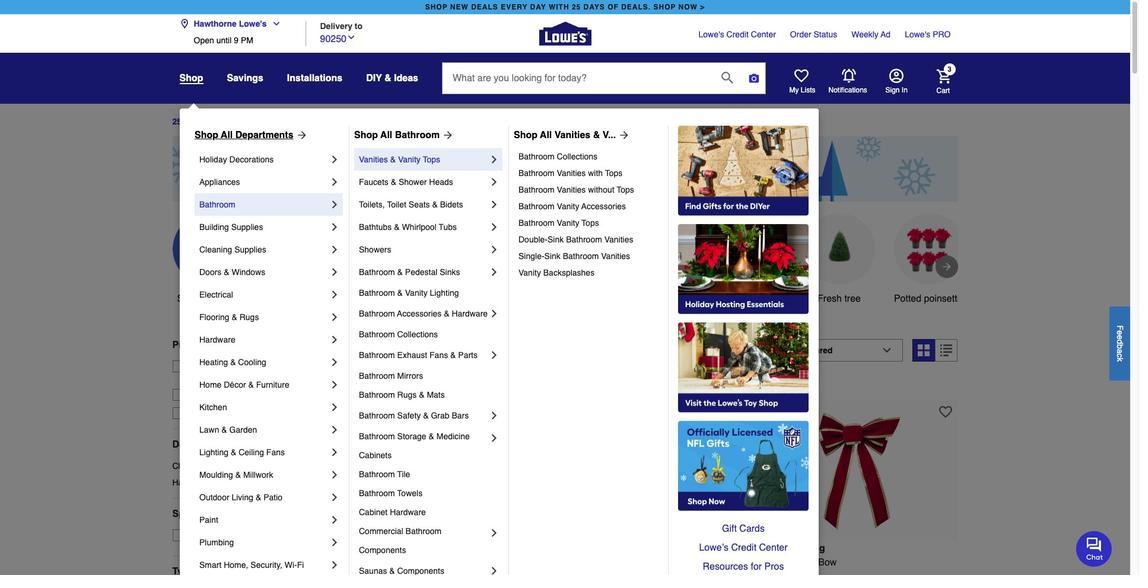 Task type: vqa. For each thing, say whether or not it's contained in the screenshot.
Vanities & Vanity Tops's Tops
yes



Task type: describe. For each thing, give the bounding box(es) containing it.
& left patio
[[256, 493, 261, 503]]

& down shop all bathroom at the left
[[390, 155, 396, 164]]

tops down bathroom vanity accessories 'link'
[[582, 218, 599, 228]]

1 horizontal spatial bathroom collections link
[[519, 148, 660, 165]]

1 horizontal spatial bathroom collections
[[519, 152, 598, 161]]

bathroom storage & medicine cabinets
[[359, 432, 472, 461]]

double-sink bathroom vanities link
[[519, 232, 660, 248]]

home,
[[224, 561, 248, 571]]

& right doors
[[224, 268, 229, 277]]

chevron right image for cleaning supplies
[[329, 244, 341, 256]]

home
[[199, 381, 222, 390]]

lowe's down free store pickup today at: on the bottom
[[233, 374, 258, 383]]

100- inside holiday living 100-count 20.62-ft white incandescent plug- in christmas string lights
[[349, 558, 368, 568]]

sign in button
[[886, 69, 908, 95]]

& down bathroom & vanity lighting 'link'
[[444, 309, 450, 319]]

lowe's home improvement cart image
[[937, 69, 951, 83]]

chevron down image inside hawthorne lowe's button
[[267, 19, 281, 28]]

plug- inside 100-count 20.62-ft multicolor incandescent plug-in christmas string lights
[[555, 572, 577, 576]]

chevron right image for bathroom & pedestal sinks
[[489, 267, 500, 278]]

shop all vanities & v...
[[514, 130, 616, 141]]

white inside button
[[737, 294, 762, 304]]

bathroom inside commercial bathroom components
[[406, 527, 442, 537]]

vanity down bathroom vanity accessories
[[557, 218, 580, 228]]

departments inside shop all departments link
[[236, 130, 294, 141]]

bathroom for bathroom accessories & hardware link
[[359, 309, 395, 319]]

millwork
[[243, 471, 273, 480]]

mirrors
[[398, 372, 423, 381]]

100-count 20.62-ft multicolor incandescent plug-in christmas string lights link
[[555, 544, 752, 576]]

chevron right image for hardware
[[329, 334, 341, 346]]

collections for the 'bathroom collections' link to the bottom
[[398, 330, 438, 340]]

holiday up bathroom mirrors link
[[450, 345, 502, 362]]

hawthorne for hawthorne lowe's & nearby stores
[[190, 374, 230, 383]]

lights inside holiday living 100-count 20.62-ft white incandescent plug- in christmas string lights
[[432, 572, 457, 576]]

products
[[376, 345, 431, 362]]

diy
[[366, 73, 382, 84]]

ft inside holiday living 100-count 20.62-ft white incandescent plug- in christmas string lights
[[423, 558, 428, 568]]

bathroom down double-sink bathroom vanities at the top of the page
[[563, 252, 599, 261]]

vanities up vanity backsplashes 'link'
[[602, 252, 631, 261]]

chevron down image inside 90250 button
[[347, 32, 356, 42]]

pedestal
[[405, 268, 438, 277]]

bathroom up single-sink bathroom vanities link
[[566, 235, 602, 245]]

lighting & ceiling fans
[[199, 448, 285, 458]]

c
[[1116, 354, 1126, 358]]

outdoor living & patio link
[[199, 487, 329, 509]]

at:
[[283, 362, 293, 372]]

chevron right image for heating & cooling
[[329, 357, 341, 369]]

potted poinsettia button
[[894, 214, 966, 306]]

faucets & shower heads
[[359, 178, 453, 187]]

0 horizontal spatial pickup
[[172, 340, 204, 351]]

installations button
[[287, 68, 343, 89]]

kitchen link
[[199, 397, 329, 419]]

bathroom for bathroom vanity accessories 'link'
[[519, 202, 555, 211]]

bathroom & vanity lighting
[[359, 289, 459, 298]]

string inside 100-count 20.62-ft multicolor incandescent plug-in christmas string lights
[[633, 572, 658, 576]]

shop all vanities & v... link
[[514, 128, 631, 142]]

camera image
[[749, 72, 760, 84]]

shop for shop all bathroom
[[354, 130, 378, 141]]

& left grab
[[423, 411, 429, 421]]

chevron right image for doors & windows
[[329, 267, 341, 278]]

decorations for christmas decorations
[[212, 462, 257, 471]]

installations
[[287, 73, 343, 84]]

faucets
[[359, 178, 389, 187]]

shop for shop
[[180, 73, 203, 84]]

20.62- inside holiday living 100-count 20.62-ft white incandescent plug- in christmas string lights
[[396, 558, 423, 568]]

shop for shop all departments
[[195, 130, 218, 141]]

christmas inside holiday living 100-count 20.62-ft white incandescent plug- in christmas string lights
[[359, 572, 402, 576]]

2 vertical spatial delivery
[[209, 409, 239, 418]]

my
[[790, 86, 799, 94]]

for
[[751, 562, 762, 573]]

chevron right image for bathroom storage & medicine cabinets
[[489, 433, 500, 445]]

chevron right image for building supplies
[[329, 221, 341, 233]]

bathroom for the bathroom tile link
[[359, 470, 395, 480]]

& left pedestal
[[398, 268, 403, 277]]

bathroom for bathroom rugs & mats 'link'
[[359, 391, 395, 400]]

home décor & furniture
[[199, 381, 290, 390]]

toilets,
[[359, 200, 385, 210]]

paint
[[199, 516, 218, 525]]

bathroom mirrors
[[359, 372, 423, 381]]

Search Query text field
[[443, 63, 712, 94]]

0 horizontal spatial 25
[[172, 117, 182, 127]]

order
[[791, 30, 812, 39]]

christmas inside 100-count 20.62-ft multicolor incandescent plug-in christmas string lights
[[587, 572, 630, 576]]

bathroom & pedestal sinks link
[[359, 261, 489, 284]]

on sale
[[194, 531, 224, 541]]

tops for bathroom vanities with tops
[[605, 169, 623, 178]]

& left v...
[[593, 130, 600, 141]]

lowe's pro link
[[905, 28, 951, 40]]

chevron right image for kitchen
[[329, 402, 341, 414]]

incandescent inside holiday living 100-count 20.62-ft white incandescent plug- in christmas string lights
[[457, 558, 514, 568]]

savings
[[227, 73, 264, 84]]

& left shower
[[391, 178, 397, 187]]

components
[[359, 546, 406, 556]]

christmas decorations link
[[172, 461, 330, 472]]

0 horizontal spatial bathroom collections
[[359, 330, 438, 340]]

count inside holiday living 100-count 20.62-ft white incandescent plug- in christmas string lights
[[368, 558, 393, 568]]

vanities inside "link"
[[555, 130, 591, 141]]

decorations for hanukkah decorations
[[212, 478, 257, 488]]

0 vertical spatial 25
[[572, 3, 581, 11]]

home décor & furniture link
[[199, 374, 329, 397]]

bathroom mirrors link
[[359, 367, 500, 386]]

pickup & delivery
[[172, 340, 253, 351]]

diy & ideas button
[[366, 68, 419, 89]]

savings button
[[227, 68, 264, 89]]

holiday hosting essentials. image
[[679, 224, 809, 315]]

holiday for holiday decorations
[[199, 155, 227, 164]]

bathroom for bathroom towels link
[[359, 489, 395, 499]]

fi
[[297, 561, 304, 571]]

& left parts
[[451, 351, 456, 360]]

all for departments
[[221, 130, 233, 141]]

bathroom towels
[[359, 489, 423, 499]]

commercial bathroom components link
[[359, 522, 489, 560]]

vanities down bathroom vanities with tops
[[557, 185, 586, 195]]

lowe's down >
[[699, 30, 725, 39]]

a
[[1116, 349, 1126, 354]]

lists
[[801, 86, 816, 94]]

double-
[[519, 235, 548, 245]]

décor
[[224, 381, 246, 390]]

hanging decoration
[[637, 294, 681, 319]]

cabinet hardware link
[[359, 503, 500, 522]]

vanity inside 'link'
[[519, 268, 541, 278]]

hawthorne for hawthorne lowe's
[[194, 19, 237, 28]]

1 horizontal spatial arrow right image
[[941, 261, 953, 273]]

& right diy
[[385, 73, 392, 84]]

center for lowe's credit center
[[760, 543, 788, 554]]

arrow right image for shop all departments
[[294, 129, 308, 141]]

heating
[[199, 358, 228, 367]]

compare for 5013254527 element
[[782, 380, 816, 390]]

vanities up single-sink bathroom vanities link
[[605, 235, 634, 245]]

0 vertical spatial deals
[[216, 117, 239, 127]]

moulding & millwork link
[[199, 464, 329, 487]]

w
[[787, 558, 796, 568]]

toilets, toilet seats & bidets link
[[359, 194, 489, 216]]

sink for double-
[[548, 235, 564, 245]]

living for in
[[798, 544, 826, 554]]

arrow right image inside shop all bathroom link
[[440, 129, 454, 141]]

& up heating
[[206, 340, 213, 351]]

1 vertical spatial bathroom collections link
[[359, 325, 500, 344]]

fast delivery
[[190, 409, 239, 418]]

chevron right image for faucets & shower heads
[[489, 176, 500, 188]]

25 days of deals link
[[172, 117, 239, 127]]

living for patio
[[232, 493, 254, 503]]

shop new deals every day with 25 days of deals. shop now > link
[[423, 0, 708, 14]]

delivery to
[[320, 21, 363, 31]]

0 horizontal spatial in
[[435, 345, 446, 362]]

building supplies
[[199, 223, 263, 232]]

cabinets
[[359, 451, 392, 461]]

status
[[814, 30, 838, 39]]

lowe's home improvement account image
[[890, 69, 904, 83]]

chevron right image for bathtubs & whirlpool tubs
[[489, 221, 500, 233]]

search image
[[722, 72, 734, 83]]

& right the "flooring"
[[232, 313, 237, 322]]

grab
[[431, 411, 450, 421]]

shop all bathroom
[[354, 130, 440, 141]]

kitchen
[[199, 403, 227, 413]]

1001813120 element
[[349, 379, 404, 391]]

in inside 100-count 20.62-ft multicolor incandescent plug-in christmas string lights
[[577, 572, 585, 576]]

departments inside departments element
[[172, 440, 231, 450]]

potted poinsettia
[[895, 294, 965, 304]]

f
[[1116, 325, 1126, 331]]

vanities & vanity tops
[[359, 155, 440, 164]]

& right seats
[[432, 200, 438, 210]]

lowe's home improvement logo image
[[539, 7, 592, 60]]

25 days of deals. shop new deals every day. while supplies last. image
[[172, 136, 958, 202]]

lowe's credit center
[[700, 543, 788, 554]]

chevron right image for outdoor living & patio
[[329, 492, 341, 504]]

led button
[[353, 214, 424, 306]]

nearby
[[269, 374, 294, 383]]

100- inside 100-count 20.62-ft multicolor incandescent plug-in christmas string lights
[[555, 558, 574, 568]]

chevron right image for showers
[[489, 244, 500, 256]]

supplies for cleaning supplies
[[235, 245, 266, 255]]

b
[[1116, 344, 1126, 349]]

without
[[588, 185, 615, 195]]

doors
[[199, 268, 222, 277]]

holiday for holiday living 100-count 20.62-ft white incandescent plug- in christmas string lights
[[349, 544, 383, 554]]

bathroom for bathroom vanities with tops link
[[519, 169, 555, 178]]

in inside button
[[902, 86, 908, 94]]

center for lowe's credit center
[[751, 30, 776, 39]]

198
[[349, 345, 372, 362]]

bathroom for bathroom & pedestal sinks 'link'
[[359, 268, 395, 277]]

0 horizontal spatial lighting
[[199, 448, 229, 458]]

outdoor living & patio
[[199, 493, 283, 503]]

commercial
[[359, 527, 404, 537]]

vanity inside 'link'
[[405, 289, 428, 298]]

smart
[[199, 561, 222, 571]]

free
[[190, 362, 207, 372]]

christmas inside christmas decorations link
[[172, 462, 210, 471]]

decorations for holiday decorations
[[229, 155, 274, 164]]

20.62- inside 100-count 20.62-ft multicolor incandescent plug-in christmas string lights
[[602, 558, 629, 568]]

bathroom vanity accessories link
[[519, 198, 660, 215]]

bathroom tile link
[[359, 465, 500, 484]]

chevron right image for commercial bathroom components
[[489, 528, 500, 540]]

bathroom exhaust fans & parts
[[359, 351, 478, 360]]

tile
[[397, 470, 410, 480]]

lowe's home improvement lists image
[[795, 69, 809, 83]]

find gifts for the diyer. image
[[679, 126, 809, 216]]

lowe's home improvement notification center image
[[842, 69, 856, 83]]

8.5-
[[761, 558, 777, 568]]

all for bathroom
[[381, 130, 393, 141]]

chevron right image for home décor & furniture
[[329, 379, 341, 391]]

whirlpool
[[402, 223, 437, 232]]

shop for shop all vanities & v...
[[514, 130, 538, 141]]

vanities & vanity tops link
[[359, 148, 489, 171]]

& right store
[[230, 358, 236, 367]]

lawn & garden
[[199, 426, 257, 435]]

d
[[1116, 340, 1126, 344]]

0 vertical spatial delivery
[[320, 21, 353, 31]]

departments element
[[172, 439, 330, 451]]

vanity up faucets & shower heads
[[398, 155, 421, 164]]

smart home, security, wi-fi link
[[199, 554, 329, 576]]



Task type: locate. For each thing, give the bounding box(es) containing it.
chevron right image for vanities & vanity tops
[[489, 154, 500, 166]]

vanity backsplashes
[[519, 268, 595, 278]]

0 horizontal spatial collections
[[398, 330, 438, 340]]

rugs
[[240, 313, 259, 322], [398, 391, 417, 400]]

center inside lowe's credit center link
[[751, 30, 776, 39]]

2 100- from the left
[[555, 558, 574, 568]]

bathroom vanity accessories
[[519, 202, 626, 211]]

1 horizontal spatial pickup
[[232, 362, 257, 372]]

bathroom up bathroom vanities without tops
[[519, 169, 555, 178]]

holiday living 100-count 20.62-ft white incandescent plug- in christmas string lights
[[349, 544, 539, 576]]

1 vertical spatial white
[[430, 558, 455, 568]]

0 horizontal spatial arrow right image
[[440, 129, 454, 141]]

2 horizontal spatial hardware
[[452, 309, 488, 319]]

0 vertical spatial in
[[435, 345, 446, 362]]

vanities up bathroom vanities without tops
[[557, 169, 586, 178]]

2 horizontal spatial living
[[798, 544, 826, 554]]

christmas decorations
[[172, 462, 257, 471]]

arrow right image
[[440, 129, 454, 141], [941, 261, 953, 273]]

lighting up christmas decorations
[[199, 448, 229, 458]]

all up the "flooring"
[[202, 294, 212, 304]]

holiday for holiday living 8.5-in w red bow
[[761, 544, 795, 554]]

2 horizontal spatial christmas
[[587, 572, 630, 576]]

1 vertical spatial accessories
[[397, 309, 442, 319]]

with
[[588, 169, 603, 178]]

living for count
[[386, 544, 414, 554]]

1 horizontal spatial fans
[[430, 351, 448, 360]]

2 incandescent from the left
[[680, 558, 736, 568]]

living inside holiday living 100-count 20.62-ft white incandescent plug- in christmas string lights
[[386, 544, 414, 554]]

bathroom down bathroom vanities with tops
[[519, 185, 555, 195]]

1 horizontal spatial compare
[[782, 380, 816, 390]]

in up bathroom mirrors link
[[435, 345, 446, 362]]

shop inside "link"
[[514, 130, 538, 141]]

ft left "multicolor" on the right
[[629, 558, 634, 568]]

building
[[199, 223, 229, 232]]

bathroom inside "link"
[[359, 411, 395, 421]]

1 vertical spatial pickup
[[232, 362, 257, 372]]

compare inside 5013254527 element
[[782, 380, 816, 390]]

0 horizontal spatial in
[[349, 572, 357, 576]]

decorations inside the "hanukkah decorations" link
[[212, 478, 257, 488]]

1 e from the top
[[1116, 331, 1126, 335]]

with
[[549, 3, 570, 11]]

shop up vanities & vanity tops
[[354, 130, 378, 141]]

hawthorne down store
[[190, 374, 230, 383]]

bathroom link
[[199, 194, 329, 216]]

bathroom for the 'bathroom collections' link to the bottom
[[359, 330, 395, 340]]

of
[[206, 117, 214, 127]]

2 compare from the left
[[782, 380, 816, 390]]

bathroom for bathroom mirrors link
[[359, 372, 395, 381]]

& down today
[[261, 374, 266, 383]]

credit for lowe's
[[732, 543, 757, 554]]

shop all deals
[[177, 294, 239, 304]]

& right "lawn"
[[222, 426, 227, 435]]

0 horizontal spatial departments
[[172, 440, 231, 450]]

& left mats
[[419, 391, 425, 400]]

shower
[[399, 178, 427, 187]]

1 vertical spatial departments
[[172, 440, 231, 450]]

vanities left v...
[[555, 130, 591, 141]]

1 count from the left
[[368, 558, 393, 568]]

arrow right image up bathroom vanities with tops link
[[616, 129, 631, 141]]

chevron right image
[[489, 176, 500, 188], [489, 199, 500, 211], [329, 221, 341, 233], [489, 221, 500, 233], [329, 244, 341, 256], [489, 244, 500, 256], [329, 267, 341, 278], [489, 267, 500, 278], [329, 289, 341, 301], [329, 312, 341, 324], [329, 334, 341, 346], [489, 350, 500, 362], [329, 379, 341, 391], [329, 402, 341, 414], [329, 424, 341, 436], [489, 433, 500, 445], [329, 447, 341, 459], [329, 470, 341, 481], [329, 492, 341, 504], [329, 515, 341, 527], [329, 537, 341, 549], [329, 560, 341, 572], [489, 566, 500, 576]]

christmas
[[172, 462, 210, 471], [359, 572, 402, 576], [587, 572, 630, 576]]

1 horizontal spatial arrow right image
[[616, 129, 631, 141]]

&
[[385, 73, 392, 84], [593, 130, 600, 141], [390, 155, 396, 164], [391, 178, 397, 187], [432, 200, 438, 210], [394, 223, 400, 232], [224, 268, 229, 277], [398, 268, 403, 277], [398, 289, 403, 298], [444, 309, 450, 319], [232, 313, 237, 322], [206, 340, 213, 351], [451, 351, 456, 360], [230, 358, 236, 367], [261, 374, 266, 383], [248, 381, 254, 390], [419, 391, 425, 400], [423, 411, 429, 421], [222, 426, 227, 435], [429, 432, 434, 442], [231, 448, 236, 458], [236, 471, 241, 480], [256, 493, 261, 503]]

1 horizontal spatial collections
[[557, 152, 598, 161]]

90250
[[320, 34, 347, 44]]

hawthorne lowe's & nearby stores
[[190, 374, 319, 383]]

arrow right image
[[294, 129, 308, 141], [616, 129, 631, 141]]

in inside holiday living 8.5-in w red bow
[[777, 558, 784, 568]]

0 vertical spatial credit
[[727, 30, 749, 39]]

1 vertical spatial fans
[[266, 448, 285, 458]]

all inside button
[[202, 294, 212, 304]]

0 vertical spatial pickup
[[172, 340, 204, 351]]

electrical link
[[199, 284, 329, 306]]

None search field
[[442, 62, 766, 105]]

in inside holiday living 100-count 20.62-ft white incandescent plug- in christmas string lights
[[349, 572, 357, 576]]

0 horizontal spatial living
[[232, 493, 254, 503]]

bathroom for bathroom & vanity lighting 'link'
[[359, 289, 395, 298]]

vanity down single-
[[519, 268, 541, 278]]

1 incandescent from the left
[[457, 558, 514, 568]]

1 arrow right image from the left
[[294, 129, 308, 141]]

1 horizontal spatial in
[[577, 572, 585, 576]]

1 shop from the left
[[425, 3, 448, 11]]

all up bathroom vanities with tops
[[540, 130, 552, 141]]

& right bathtubs
[[394, 223, 400, 232]]

0 vertical spatial sink
[[548, 235, 564, 245]]

& inside 'link'
[[398, 289, 403, 298]]

arrow right image inside shop all departments link
[[294, 129, 308, 141]]

living up red
[[798, 544, 826, 554]]

hanukkah decorations link
[[172, 477, 330, 489]]

bathroom up "cabinet"
[[359, 489, 395, 499]]

1 vertical spatial credit
[[732, 543, 757, 554]]

1 vertical spatial sink
[[545, 252, 561, 261]]

vanities up faucets
[[359, 155, 388, 164]]

1 horizontal spatial incandescent
[[680, 558, 736, 568]]

collections for rightmost the 'bathroom collections' link
[[557, 152, 598, 161]]

1 horizontal spatial chevron down image
[[347, 32, 356, 42]]

20.62- down commercial bathroom components
[[396, 558, 423, 568]]

backsplashes
[[544, 268, 595, 278]]

towels
[[397, 489, 423, 499]]

0 vertical spatial chevron down image
[[267, 19, 281, 28]]

bathroom collections
[[519, 152, 598, 161], [359, 330, 438, 340]]

1 vertical spatial delivery
[[216, 340, 253, 351]]

0 vertical spatial accessories
[[582, 202, 626, 211]]

bathroom for bathroom storage & medicine cabinets link
[[359, 432, 395, 442]]

lawn & garden link
[[199, 419, 329, 442]]

& right décor
[[248, 381, 254, 390]]

chevron right image for smart home, security, wi-fi
[[329, 560, 341, 572]]

tops for vanities & vanity tops
[[423, 155, 440, 164]]

count inside 100-count 20.62-ft multicolor incandescent plug-in christmas string lights
[[574, 558, 599, 568]]

order status link
[[791, 28, 838, 40]]

chevron right image for lighting & ceiling fans
[[329, 447, 341, 459]]

deals up flooring & rugs
[[215, 294, 239, 304]]

fans right ceiling
[[266, 448, 285, 458]]

bathtubs
[[359, 223, 392, 232]]

0 horizontal spatial 20.62-
[[396, 558, 423, 568]]

bathroom collections link up with
[[519, 148, 660, 165]]

open until 9 pm
[[194, 36, 253, 45]]

1 vertical spatial hardware
[[199, 335, 236, 345]]

rugs down mirrors
[[398, 391, 417, 400]]

lighting down sinks
[[430, 289, 459, 298]]

1 horizontal spatial rugs
[[398, 391, 417, 400]]

0 horizontal spatial hardware
[[199, 335, 236, 345]]

1 compare from the left
[[370, 380, 404, 390]]

0 horizontal spatial white
[[430, 558, 455, 568]]

sink for single-
[[545, 252, 561, 261]]

shop left electrical
[[177, 294, 199, 304]]

1 vertical spatial arrow right image
[[941, 261, 953, 273]]

2 lights from the left
[[660, 572, 686, 576]]

chevron right image for lawn & garden
[[329, 424, 341, 436]]

bathroom down 'bathroom mirrors'
[[359, 391, 395, 400]]

0 vertical spatial rugs
[[240, 313, 259, 322]]

bathroom down showers
[[359, 268, 395, 277]]

arrow right image up poinsettia
[[941, 261, 953, 273]]

bathroom for bathroom vanity tops link
[[519, 218, 555, 228]]

1 horizontal spatial white
[[737, 294, 762, 304]]

1 horizontal spatial hardware
[[390, 508, 426, 518]]

0 vertical spatial arrow right image
[[440, 129, 454, 141]]

0 horizontal spatial 100-
[[349, 558, 368, 568]]

chevron right image for bathroom
[[329, 199, 341, 211]]

appliances link
[[199, 171, 329, 194]]

heart outline image
[[734, 406, 747, 419]]

1 horizontal spatial shop
[[354, 130, 378, 141]]

2 horizontal spatial in
[[902, 86, 908, 94]]

bathroom for rightmost the 'bathroom collections' link
[[519, 152, 555, 161]]

chevron right image for bathroom safety & grab bars
[[489, 410, 500, 422]]

0 horizontal spatial arrow right image
[[294, 129, 308, 141]]

0 vertical spatial departments
[[236, 130, 294, 141]]

25 right with
[[572, 3, 581, 11]]

1 horizontal spatial 20.62-
[[602, 558, 629, 568]]

string down the "commercial bathroom components" link
[[405, 572, 429, 576]]

officially licensed n f l gifts. shop now. image
[[679, 421, 809, 512]]

2 ft from the left
[[629, 558, 634, 568]]

bathroom vanities without tops link
[[519, 182, 660, 198]]

1 horizontal spatial ft
[[629, 558, 634, 568]]

0 vertical spatial center
[[751, 30, 776, 39]]

0 vertical spatial shop
[[180, 73, 203, 84]]

hawthorne up open until 9 pm
[[194, 19, 237, 28]]

bathroom for bathroom exhaust fans & parts link
[[359, 351, 395, 360]]

shop all deals button
[[172, 214, 244, 306]]

0 horizontal spatial rugs
[[240, 313, 259, 322]]

credit up "search" image
[[727, 30, 749, 39]]

0 vertical spatial fans
[[430, 351, 448, 360]]

single-
[[519, 252, 545, 261]]

lights down "multicolor" on the right
[[660, 572, 686, 576]]

1 100- from the left
[[349, 558, 368, 568]]

chevron right image for bathroom exhaust fans & parts
[[489, 350, 500, 362]]

1 horizontal spatial accessories
[[582, 202, 626, 211]]

1 horizontal spatial christmas
[[359, 572, 402, 576]]

bathroom down led
[[359, 309, 395, 319]]

1 vertical spatial chevron down image
[[347, 32, 356, 42]]

ft
[[423, 558, 428, 568], [629, 558, 634, 568]]

1 vertical spatial in
[[777, 558, 784, 568]]

0 vertical spatial supplies
[[231, 223, 263, 232]]

deals
[[471, 3, 499, 11]]

2 shop from the left
[[354, 130, 378, 141]]

hardware down towels
[[390, 508, 426, 518]]

chevron right image for plumbing
[[329, 537, 341, 549]]

lowe's left pro
[[905, 30, 931, 39]]

chevron right image for moulding & millwork
[[329, 470, 341, 481]]

every
[[501, 3, 528, 11]]

bars
[[452, 411, 469, 421]]

shop
[[180, 73, 203, 84], [177, 294, 199, 304]]

all down 25 days of deals link at top
[[221, 130, 233, 141]]

1 vertical spatial center
[[760, 543, 788, 554]]

lighting inside 'link'
[[430, 289, 459, 298]]

1 ft from the left
[[423, 558, 428, 568]]

collections up bathroom vanities with tops
[[557, 152, 598, 161]]

chat invite button image
[[1077, 531, 1113, 568]]

fans inside lighting & ceiling fans link
[[266, 448, 285, 458]]

tops right with
[[605, 169, 623, 178]]

credit up 'resources for pros' link
[[732, 543, 757, 554]]

0 vertical spatial hawthorne
[[194, 19, 237, 28]]

2 count from the left
[[574, 558, 599, 568]]

chevron right image for bathroom accessories & hardware
[[489, 308, 500, 320]]

2 arrow right image from the left
[[616, 129, 631, 141]]

2 string from the left
[[633, 572, 658, 576]]

lowe's up pm
[[239, 19, 267, 28]]

20.62-
[[396, 558, 423, 568], [602, 558, 629, 568]]

heart outline image
[[940, 406, 953, 419]]

& left millwork
[[236, 471, 241, 480]]

decorations inside christmas decorations link
[[212, 462, 257, 471]]

shop for shop all deals
[[177, 294, 199, 304]]

moulding & millwork
[[199, 471, 273, 480]]

bathroom inside 'link'
[[359, 289, 395, 298]]

0 horizontal spatial shop
[[195, 130, 218, 141]]

bathroom down the cabinets
[[359, 470, 395, 480]]

fans
[[430, 351, 448, 360], [266, 448, 285, 458]]

0 horizontal spatial count
[[368, 558, 393, 568]]

white inside holiday living 100-count 20.62-ft white incandescent plug- in christmas string lights
[[430, 558, 455, 568]]

incandescent inside 100-count 20.62-ft multicolor incandescent plug-in christmas string lights
[[680, 558, 736, 568]]

decorations inside holiday decorations link
[[229, 155, 274, 164]]

1 vertical spatial shop
[[177, 294, 199, 304]]

list view image
[[941, 345, 953, 357]]

plug-
[[517, 558, 539, 568], [555, 572, 577, 576]]

0 horizontal spatial christmas
[[172, 462, 210, 471]]

departments up holiday decorations link
[[236, 130, 294, 141]]

0 vertical spatial collections
[[557, 152, 598, 161]]

decoration
[[637, 308, 681, 319]]

lights inside 100-count 20.62-ft multicolor incandescent plug-in christmas string lights
[[660, 572, 686, 576]]

bathroom for the bathroom vanities without tops link
[[519, 185, 555, 195]]

day
[[530, 3, 547, 11]]

2 20.62- from the left
[[602, 558, 629, 568]]

1 vertical spatial plug-
[[555, 572, 577, 576]]

sale
[[207, 531, 224, 541]]

hardware down the "flooring"
[[199, 335, 236, 345]]

bathroom up 'bathroom mirrors'
[[359, 351, 395, 360]]

chevron right image for flooring & rugs
[[329, 312, 341, 324]]

accessories inside 'link'
[[582, 202, 626, 211]]

special offers
[[172, 509, 236, 520]]

0 horizontal spatial ft
[[423, 558, 428, 568]]

compare inside 1001813120 element
[[370, 380, 404, 390]]

chevron right image for appliances
[[329, 176, 341, 188]]

& inside bathroom storage & medicine cabinets
[[429, 432, 434, 442]]

chevron down image
[[267, 19, 281, 28], [347, 32, 356, 42]]

all inside "link"
[[540, 130, 552, 141]]

bathroom down 198
[[359, 372, 395, 381]]

holiday
[[199, 155, 227, 164], [450, 345, 502, 362], [349, 544, 383, 554], [761, 544, 795, 554]]

chevron right image for toilets, toilet seats & bidets
[[489, 199, 500, 211]]

chevron right image for electrical
[[329, 289, 341, 301]]

1 horizontal spatial in
[[777, 558, 784, 568]]

center up 8.5-
[[760, 543, 788, 554]]

days
[[584, 3, 605, 11]]

bow
[[819, 558, 837, 568]]

1 horizontal spatial 100-
[[555, 558, 574, 568]]

0 vertical spatial lighting
[[430, 289, 459, 298]]

all for vanities
[[540, 130, 552, 141]]

vanity inside 'link'
[[557, 202, 580, 211]]

compare for 1001813120 element
[[370, 380, 404, 390]]

deals
[[216, 117, 239, 127], [215, 294, 239, 304]]

shop down open
[[180, 73, 203, 84]]

shop all departments
[[195, 130, 294, 141]]

visit the lowe's toy shop. image
[[679, 323, 809, 413]]

flooring
[[199, 313, 230, 322]]

bathroom down appliances
[[199, 200, 236, 210]]

bathroom safety & grab bars
[[359, 411, 469, 421]]

cards
[[740, 524, 765, 535]]

center inside "lowe's credit center" link
[[760, 543, 788, 554]]

holiday inside holiday living 100-count 20.62-ft white incandescent plug- in christmas string lights
[[349, 544, 383, 554]]

bathroom up 198
[[359, 330, 395, 340]]

sign
[[886, 86, 900, 94]]

1 horizontal spatial count
[[574, 558, 599, 568]]

& down bathroom & pedestal sinks
[[398, 289, 403, 298]]

bathroom up 'bathroom vanity tops'
[[519, 202, 555, 211]]

hardware up 198 products in holiday decorations
[[452, 309, 488, 319]]

free store pickup today at:
[[190, 362, 293, 372]]

bathtubs & whirlpool tubs link
[[359, 216, 489, 239]]

count
[[368, 558, 393, 568], [574, 558, 599, 568]]

pros
[[765, 562, 785, 573]]

chevron right image for paint
[[329, 515, 341, 527]]

building supplies link
[[199, 216, 329, 239]]

arrow right image up vanities & vanity tops link at the left top of page
[[440, 129, 454, 141]]

chevron right image
[[329, 154, 341, 166], [489, 154, 500, 166], [329, 176, 341, 188], [329, 199, 341, 211], [489, 308, 500, 320], [329, 357, 341, 369], [489, 410, 500, 422], [489, 528, 500, 540]]

1 horizontal spatial lights
[[660, 572, 686, 576]]

all up vanities & vanity tops
[[381, 130, 393, 141]]

0 horizontal spatial compare
[[370, 380, 404, 390]]

incandescent
[[457, 558, 514, 568], [680, 558, 736, 568]]

grid view image
[[919, 345, 931, 357]]

1 vertical spatial hawthorne
[[190, 374, 230, 383]]

cleaning supplies link
[[199, 239, 329, 261]]

deals right of
[[216, 117, 239, 127]]

single-sink bathroom vanities
[[519, 252, 631, 261]]

2 shop from the left
[[654, 3, 676, 11]]

1 horizontal spatial departments
[[236, 130, 294, 141]]

0 horizontal spatial incandescent
[[457, 558, 514, 568]]

ft down commercial bathroom components
[[423, 558, 428, 568]]

toilets, toilet seats & bidets
[[359, 200, 463, 210]]

25 left days
[[172, 117, 182, 127]]

holiday up appliances
[[199, 155, 227, 164]]

credit for lowe's
[[727, 30, 749, 39]]

1 vertical spatial bathroom collections
[[359, 330, 438, 340]]

0 horizontal spatial bathroom collections link
[[359, 325, 500, 344]]

parts
[[458, 351, 478, 360]]

supplies for building supplies
[[231, 223, 263, 232]]

special offers button
[[172, 499, 330, 530]]

until
[[216, 36, 232, 45]]

bathroom up vanities & vanity tops link at the left top of page
[[395, 130, 440, 141]]

fans inside bathroom exhaust fans & parts link
[[430, 351, 448, 360]]

1 20.62- from the left
[[396, 558, 423, 568]]

1 horizontal spatial lighting
[[430, 289, 459, 298]]

bathroom inside bathroom storage & medicine cabinets
[[359, 432, 395, 442]]

tops
[[423, 155, 440, 164], [605, 169, 623, 178], [617, 185, 635, 195], [582, 218, 599, 228]]

bathroom down shop all vanities & v...
[[519, 152, 555, 161]]

e up b
[[1116, 335, 1126, 340]]

tops right the without
[[617, 185, 635, 195]]

bathroom collections up products
[[359, 330, 438, 340]]

arrow right image for shop all vanities & v...
[[616, 129, 631, 141]]

0 horizontal spatial lights
[[432, 572, 457, 576]]

security,
[[251, 561, 282, 571]]

& right the storage
[[429, 432, 434, 442]]

bathroom collections up bathroom vanities with tops
[[519, 152, 598, 161]]

arrow right image up holiday decorations link
[[294, 129, 308, 141]]

of
[[608, 3, 619, 11]]

rugs inside 'link'
[[398, 391, 417, 400]]

1 string from the left
[[405, 572, 429, 576]]

windows
[[232, 268, 266, 277]]

1 vertical spatial collections
[[398, 330, 438, 340]]

tops for bathroom vanities without tops
[[617, 185, 635, 195]]

100-
[[349, 558, 368, 568], [555, 558, 574, 568]]

1 vertical spatial rugs
[[398, 391, 417, 400]]

chevron right image for holiday decorations
[[329, 154, 341, 166]]

1 shop from the left
[[195, 130, 218, 141]]

deals inside button
[[215, 294, 239, 304]]

string inside holiday living 100-count 20.62-ft white incandescent plug- in christmas string lights
[[405, 572, 429, 576]]

deals.
[[622, 3, 651, 11]]

appliances
[[199, 178, 240, 187]]

0 horizontal spatial accessories
[[397, 309, 442, 319]]

holiday inside holiday living 8.5-in w red bow
[[761, 544, 795, 554]]

center left order
[[751, 30, 776, 39]]

heating & cooling
[[199, 358, 266, 367]]

bathroom for bathroom safety & grab bars "link"
[[359, 411, 395, 421]]

1 vertical spatial deals
[[215, 294, 239, 304]]

0 vertical spatial bathroom collections link
[[519, 148, 660, 165]]

living down "commercial"
[[386, 544, 414, 554]]

ft inside 100-count 20.62-ft multicolor incandescent plug-in christmas string lights
[[629, 558, 634, 568]]

seats
[[409, 200, 430, 210]]

1 horizontal spatial 25
[[572, 3, 581, 11]]

holiday inside holiday decorations link
[[199, 155, 227, 164]]

bathroom up double-
[[519, 218, 555, 228]]

bathroom up the cabinets
[[359, 432, 395, 442]]

0 horizontal spatial fans
[[266, 448, 285, 458]]

poinsettia
[[925, 294, 965, 304]]

location image
[[180, 19, 189, 28]]

0 horizontal spatial shop
[[425, 3, 448, 11]]

e up d
[[1116, 331, 1126, 335]]

vanity down pedestal
[[405, 289, 428, 298]]

cooling
[[238, 358, 266, 367]]

new
[[450, 3, 469, 11]]

f e e d b a c k button
[[1110, 307, 1131, 381]]

fresh tree
[[818, 294, 861, 304]]

2 horizontal spatial shop
[[514, 130, 538, 141]]

bathroom vanities with tops
[[519, 169, 623, 178]]

days
[[184, 117, 204, 127]]

all for deals
[[202, 294, 212, 304]]

resources
[[703, 562, 749, 573]]

vanity backsplashes link
[[519, 265, 660, 281]]

rugs down electrical link
[[240, 313, 259, 322]]

arrow right image inside "shop all vanities & v..." "link"
[[616, 129, 631, 141]]

living inside holiday living 8.5-in w red bow
[[798, 544, 826, 554]]

0 vertical spatial hardware
[[452, 309, 488, 319]]

1 vertical spatial lighting
[[199, 448, 229, 458]]

1 lights from the left
[[432, 572, 457, 576]]

3 shop from the left
[[514, 130, 538, 141]]

2 e from the top
[[1116, 335, 1126, 340]]

shop inside shop all deals button
[[177, 294, 199, 304]]

lights down the "commercial bathroom components" link
[[432, 572, 457, 576]]

pickup
[[172, 340, 204, 351], [232, 362, 257, 372]]

0 vertical spatial plug-
[[517, 558, 539, 568]]

plug- inside holiday living 100-count 20.62-ft white incandescent plug- in christmas string lights
[[517, 558, 539, 568]]

holiday up 8.5-
[[761, 544, 795, 554]]

electrical
[[199, 290, 233, 300]]

5013254527 element
[[761, 379, 816, 391]]

& left ceiling
[[231, 448, 236, 458]]

my lists link
[[790, 69, 816, 95]]

lowe's inside "link"
[[905, 30, 931, 39]]

1 horizontal spatial shop
[[654, 3, 676, 11]]

pickup up hawthorne lowe's & nearby stores button
[[232, 362, 257, 372]]

supplies up windows
[[235, 245, 266, 255]]

my lists
[[790, 86, 816, 94]]



